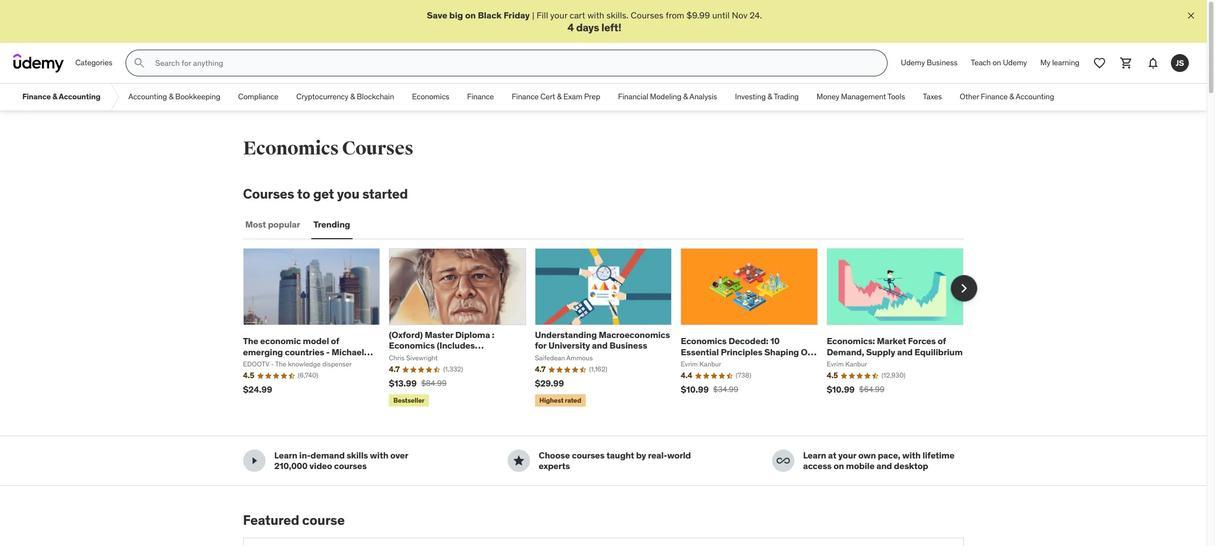 Task type: describe. For each thing, give the bounding box(es) containing it.
economics decoded: 10 essential principles shaping our world
[[681, 335, 816, 368]]

accounting & bookkeeping
[[128, 92, 220, 102]]

1 & from the left
[[52, 92, 57, 102]]

business inside understanding macroeconomics for university and business
[[610, 340, 647, 351]]

master
[[425, 329, 453, 340]]

10
[[770, 335, 780, 347]]

choose
[[539, 450, 570, 461]]

lifetime
[[923, 450, 955, 461]]

the
[[243, 335, 258, 347]]

7 & from the left
[[1009, 92, 1014, 102]]

model
[[303, 335, 329, 347]]

(includes
[[437, 340, 475, 351]]

trending
[[313, 219, 350, 230]]

0 horizontal spatial courses
[[243, 185, 294, 203]]

in-
[[299, 450, 311, 461]]

money management tools link
[[808, 84, 914, 111]]

5 & from the left
[[683, 92, 688, 102]]

featured
[[243, 512, 299, 529]]

economics decoded: 10 essential principles shaping our world link
[[681, 335, 817, 368]]

other finance & accounting link
[[951, 84, 1063, 111]]

featured course
[[243, 512, 345, 529]]

learn at your own pace, with lifetime access on mobile and desktop
[[803, 450, 955, 472]]

own
[[858, 450, 876, 461]]

economics for economics decoded: 10 essential principles shaping our world
[[681, 335, 727, 347]]

economics link
[[403, 84, 458, 111]]

close image
[[1186, 10, 1197, 21]]

your inside save big on black friday | fill your cart with skills. courses from $9.99 until nov 24. 4 days left!
[[550, 9, 567, 21]]

diploma
[[455, 329, 490, 340]]

:
[[492, 329, 494, 340]]

courses to get you started
[[243, 185, 408, 203]]

on inside learn at your own pace, with lifetime access on mobile and desktop
[[834, 461, 844, 472]]

macro/micro)
[[389, 351, 446, 362]]

medium image for choose
[[512, 454, 525, 468]]

most popular button
[[243, 211, 302, 238]]

my learning
[[1040, 58, 1080, 68]]

wishlist image
[[1093, 56, 1106, 70]]

2 udemy from the left
[[1003, 58, 1027, 68]]

finance cert & exam prep
[[512, 92, 600, 102]]

finance for finance cert & exam prep
[[512, 92, 539, 102]]

fill
[[537, 9, 548, 21]]

the economic model of emerging countries - michael spence link
[[243, 335, 373, 368]]

experts
[[539, 461, 570, 472]]

to
[[297, 185, 310, 203]]

with inside learn in-demand skills with over 210,000 video courses
[[370, 450, 388, 461]]

other
[[960, 92, 979, 102]]

finance & accounting
[[22, 92, 100, 102]]

management
[[841, 92, 886, 102]]

and inside learn at your own pace, with lifetime access on mobile and desktop
[[876, 461, 892, 472]]

you
[[337, 185, 360, 203]]

finance inside other finance & accounting link
[[981, 92, 1008, 102]]

save big on black friday | fill your cart with skills. courses from $9.99 until nov 24. 4 days left!
[[427, 9, 762, 34]]

4
[[568, 21, 574, 34]]

teach
[[971, 58, 991, 68]]

started
[[362, 185, 408, 203]]

financial modeling & analysis
[[618, 92, 717, 102]]

financial
[[618, 92, 648, 102]]

arrow pointing to subcategory menu links image
[[109, 84, 119, 111]]

accounting & bookkeeping link
[[119, 84, 229, 111]]

financial modeling & analysis link
[[609, 84, 726, 111]]

mobile
[[846, 461, 875, 472]]

-
[[326, 346, 330, 357]]

get
[[313, 185, 334, 203]]

udemy business link
[[894, 50, 964, 77]]

learn for learn in-demand skills with over 210,000 video courses
[[274, 450, 297, 461]]

countries
[[285, 346, 324, 357]]

market
[[877, 335, 906, 347]]

until
[[712, 9, 730, 21]]

trending button
[[311, 211, 352, 238]]

from
[[666, 9, 684, 21]]

shopping cart with 0 items image
[[1120, 56, 1133, 70]]

blockchain
[[357, 92, 394, 102]]

understanding macroeconomics for university and business
[[535, 329, 670, 351]]

Search for anything text field
[[153, 54, 874, 73]]

of for forces
[[938, 335, 946, 347]]

4 & from the left
[[557, 92, 562, 102]]

cert
[[540, 92, 555, 102]]

with inside learn at your own pace, with lifetime access on mobile and desktop
[[902, 450, 921, 461]]

next image
[[955, 280, 973, 297]]

understanding
[[535, 329, 597, 340]]

js link
[[1167, 50, 1193, 77]]

courses inside choose courses taught by real-world experts
[[572, 450, 605, 461]]

0 vertical spatial business
[[927, 58, 958, 68]]

the economic model of emerging countries - michael spence
[[243, 335, 364, 368]]

categories
[[75, 58, 112, 68]]

forces
[[908, 335, 936, 347]]

1 accounting from the left
[[59, 92, 100, 102]]

notifications image
[[1147, 56, 1160, 70]]

medium image for learn
[[776, 454, 790, 468]]

understanding macroeconomics for university and business link
[[535, 329, 670, 351]]

6 & from the left
[[768, 92, 772, 102]]

courses inside save big on black friday | fill your cart with skills. courses from $9.99 until nov 24. 4 days left!
[[631, 9, 664, 21]]

emerging
[[243, 346, 283, 357]]

trading
[[774, 92, 799, 102]]

equilibrium
[[915, 346, 963, 357]]

economics for economics
[[412, 92, 449, 102]]

by
[[636, 450, 646, 461]]

popular
[[268, 219, 300, 230]]

analysis
[[690, 92, 717, 102]]

money
[[817, 92, 839, 102]]



Task type: vqa. For each thing, say whether or not it's contained in the screenshot.
bottommost the image
no



Task type: locate. For each thing, give the bounding box(es) containing it.
4 finance from the left
[[981, 92, 1008, 102]]

0 horizontal spatial medium image
[[512, 454, 525, 468]]

2 vertical spatial on
[[834, 461, 844, 472]]

1 medium image from the left
[[512, 454, 525, 468]]

learning
[[1052, 58, 1080, 68]]

and inside understanding macroeconomics for university and business
[[592, 340, 608, 351]]

and inside economics: market forces of demand, supply and equilibrium
[[897, 346, 913, 357]]

friday
[[504, 9, 530, 21]]

cryptocurrency & blockchain
[[296, 92, 394, 102]]

learn left at
[[803, 450, 826, 461]]

cryptocurrency & blockchain link
[[287, 84, 403, 111]]

days
[[576, 21, 599, 34]]

& right the "cert"
[[557, 92, 562, 102]]

1 of from the left
[[331, 335, 339, 347]]

1 horizontal spatial udemy
[[1003, 58, 1027, 68]]

at
[[828, 450, 836, 461]]

0 vertical spatial your
[[550, 9, 567, 21]]

0 vertical spatial on
[[465, 9, 476, 21]]

(oxford)
[[389, 329, 423, 340]]

2 & from the left
[[169, 92, 173, 102]]

economics for economics courses
[[243, 137, 339, 160]]

economics: market forces of demand, supply and equilibrium link
[[827, 335, 963, 357]]

our
[[801, 346, 816, 357]]

other finance & accounting
[[960, 92, 1054, 102]]

1 horizontal spatial and
[[876, 461, 892, 472]]

1 horizontal spatial accounting
[[128, 92, 167, 102]]

skills.
[[607, 9, 629, 21]]

finance
[[22, 92, 51, 102], [467, 92, 494, 102], [512, 92, 539, 102], [981, 92, 1008, 102]]

1 vertical spatial your
[[838, 450, 856, 461]]

2 horizontal spatial with
[[902, 450, 921, 461]]

choose courses taught by real-world experts
[[539, 450, 691, 472]]

economics inside economics decoded: 10 essential principles shaping our world
[[681, 335, 727, 347]]

modeling
[[650, 92, 681, 102]]

courses up started
[[342, 137, 413, 160]]

your right fill
[[550, 9, 567, 21]]

supply
[[866, 346, 895, 357]]

prep
[[584, 92, 600, 102]]

your inside learn at your own pace, with lifetime access on mobile and desktop
[[838, 450, 856, 461]]

of inside the economic model of emerging countries - michael spence
[[331, 335, 339, 347]]

0 horizontal spatial and
[[592, 340, 608, 351]]

taxes
[[923, 92, 942, 102]]

3 & from the left
[[350, 92, 355, 102]]

bookkeeping
[[175, 92, 220, 102]]

2 horizontal spatial on
[[993, 58, 1001, 68]]

finance inside finance & accounting link
[[22, 92, 51, 102]]

essential
[[681, 346, 719, 357]]

1 udemy from the left
[[901, 58, 925, 68]]

and
[[592, 340, 608, 351], [897, 346, 913, 357], [876, 461, 892, 472]]

2 learn from the left
[[803, 450, 826, 461]]

carousel element
[[243, 248, 977, 409]]

real-
[[648, 450, 667, 461]]

finance cert & exam prep link
[[503, 84, 609, 111]]

pace,
[[878, 450, 900, 461]]

business
[[927, 58, 958, 68], [610, 340, 647, 351]]

economics inside (oxford) master diploma : economics (includes macro/micro)
[[389, 340, 435, 351]]

medium image
[[512, 454, 525, 468], [776, 454, 790, 468]]

accounting left arrow pointing to subcategory menu links icon
[[59, 92, 100, 102]]

learn inside learn at your own pace, with lifetime access on mobile and desktop
[[803, 450, 826, 461]]

of right -
[[331, 335, 339, 347]]

principles
[[721, 346, 763, 357]]

1 vertical spatial business
[[610, 340, 647, 351]]

learn in-demand skills with over 210,000 video courses
[[274, 450, 408, 472]]

1 horizontal spatial business
[[927, 58, 958, 68]]

demand,
[[827, 346, 864, 357]]

on right teach
[[993, 58, 1001, 68]]

with up days
[[587, 9, 604, 21]]

over
[[390, 450, 408, 461]]

economics: market forces of demand, supply and equilibrium
[[827, 335, 963, 357]]

& left blockchain
[[350, 92, 355, 102]]

finance inside finance cert & exam prep link
[[512, 92, 539, 102]]

0 horizontal spatial business
[[610, 340, 647, 351]]

courses left taught on the bottom
[[572, 450, 605, 461]]

taxes link
[[914, 84, 951, 111]]

1 finance from the left
[[22, 92, 51, 102]]

economics:
[[827, 335, 875, 347]]

2 horizontal spatial and
[[897, 346, 913, 357]]

& down teach on udemy link
[[1009, 92, 1014, 102]]

1 vertical spatial courses
[[342, 137, 413, 160]]

money management tools
[[817, 92, 905, 102]]

courses inside learn in-demand skills with over 210,000 video courses
[[334, 461, 367, 472]]

2 medium image from the left
[[776, 454, 790, 468]]

taught
[[607, 450, 634, 461]]

finance for finance & accounting
[[22, 92, 51, 102]]

udemy left my
[[1003, 58, 1027, 68]]

2 finance from the left
[[467, 92, 494, 102]]

world
[[681, 357, 706, 368]]

courses up most popular
[[243, 185, 294, 203]]

finance left the "cert"
[[512, 92, 539, 102]]

your right at
[[838, 450, 856, 461]]

accounting down my
[[1016, 92, 1054, 102]]

medium image left experts
[[512, 454, 525, 468]]

0 horizontal spatial on
[[465, 9, 476, 21]]

accounting right arrow pointing to subcategory menu links icon
[[128, 92, 167, 102]]

0 horizontal spatial accounting
[[59, 92, 100, 102]]

desktop
[[894, 461, 928, 472]]

1 horizontal spatial with
[[587, 9, 604, 21]]

js
[[1176, 58, 1184, 68]]

0 horizontal spatial with
[[370, 450, 388, 461]]

courses right video
[[334, 461, 367, 472]]

compliance link
[[229, 84, 287, 111]]

investing
[[735, 92, 766, 102]]

learn inside learn in-demand skills with over 210,000 video courses
[[274, 450, 297, 461]]

|
[[532, 9, 534, 21]]

1 horizontal spatial courses
[[342, 137, 413, 160]]

with inside save big on black friday | fill your cart with skills. courses from $9.99 until nov 24. 4 days left!
[[587, 9, 604, 21]]

compliance
[[238, 92, 278, 102]]

with
[[587, 9, 604, 21], [370, 450, 388, 461], [902, 450, 921, 461]]

with right pace,
[[902, 450, 921, 461]]

and right supply
[[897, 346, 913, 357]]

exam
[[563, 92, 582, 102]]

medium image left 'access' on the bottom right of page
[[776, 454, 790, 468]]

1 horizontal spatial medium image
[[776, 454, 790, 468]]

1 vertical spatial on
[[993, 58, 1001, 68]]

0 horizontal spatial of
[[331, 335, 339, 347]]

1 learn from the left
[[274, 450, 297, 461]]

& left trading
[[768, 92, 772, 102]]

submit search image
[[133, 56, 146, 70]]

1 horizontal spatial on
[[834, 461, 844, 472]]

on inside save big on black friday | fill your cart with skills. courses from $9.99 until nov 24. 4 days left!
[[465, 9, 476, 21]]

& down udemy image
[[52, 92, 57, 102]]

udemy image
[[13, 54, 64, 73]]

categories button
[[69, 50, 119, 77]]

&
[[52, 92, 57, 102], [169, 92, 173, 102], [350, 92, 355, 102], [557, 92, 562, 102], [683, 92, 688, 102], [768, 92, 772, 102], [1009, 92, 1014, 102]]

of for model
[[331, 335, 339, 347]]

economic
[[260, 335, 301, 347]]

2 of from the left
[[938, 335, 946, 347]]

2 vertical spatial courses
[[243, 185, 294, 203]]

cryptocurrency
[[296, 92, 348, 102]]

with left over
[[370, 450, 388, 461]]

0 vertical spatial courses
[[631, 9, 664, 21]]

1 horizontal spatial your
[[838, 450, 856, 461]]

1 horizontal spatial learn
[[803, 450, 826, 461]]

medium image
[[247, 454, 261, 468]]

finance link
[[458, 84, 503, 111]]

finance right other
[[981, 92, 1008, 102]]

on inside teach on udemy link
[[993, 58, 1001, 68]]

& left bookkeeping
[[169, 92, 173, 102]]

on left mobile
[[834, 461, 844, 472]]

macroeconomics
[[599, 329, 670, 340]]

big
[[449, 9, 463, 21]]

investing & trading
[[735, 92, 799, 102]]

and right the university
[[592, 340, 608, 351]]

economics
[[412, 92, 449, 102], [243, 137, 339, 160], [681, 335, 727, 347], [389, 340, 435, 351]]

finance for finance
[[467, 92, 494, 102]]

university
[[548, 340, 590, 351]]

0 horizontal spatial your
[[550, 9, 567, 21]]

courses left from
[[631, 9, 664, 21]]

2 horizontal spatial accounting
[[1016, 92, 1054, 102]]

world
[[667, 450, 691, 461]]

decoded:
[[729, 335, 769, 347]]

3 finance from the left
[[512, 92, 539, 102]]

learn for learn at your own pace, with lifetime access on mobile and desktop
[[803, 450, 826, 461]]

(oxford) master diploma : economics (includes macro/micro)
[[389, 329, 494, 362]]

finance down udemy image
[[22, 92, 51, 102]]

learn left the in- in the bottom of the page
[[274, 450, 297, 461]]

and right own
[[876, 461, 892, 472]]

3 accounting from the left
[[1016, 92, 1054, 102]]

1 horizontal spatial courses
[[572, 450, 605, 461]]

video
[[309, 461, 332, 472]]

2 horizontal spatial courses
[[631, 9, 664, 21]]

my
[[1040, 58, 1050, 68]]

2 accounting from the left
[[128, 92, 167, 102]]

finance down 'search for anything' text box
[[467, 92, 494, 102]]

on
[[465, 9, 476, 21], [993, 58, 1001, 68], [834, 461, 844, 472]]

demand
[[311, 450, 345, 461]]

your
[[550, 9, 567, 21], [838, 450, 856, 461]]

shaping
[[764, 346, 799, 357]]

finance & accounting link
[[13, 84, 109, 111]]

skills
[[347, 450, 368, 461]]

nov
[[732, 9, 748, 21]]

0 horizontal spatial udemy
[[901, 58, 925, 68]]

udemy up tools
[[901, 58, 925, 68]]

black
[[478, 9, 502, 21]]

on right big
[[465, 9, 476, 21]]

udemy
[[901, 58, 925, 68], [1003, 58, 1027, 68]]

teach on udemy
[[971, 58, 1027, 68]]

$9.99
[[687, 9, 710, 21]]

0 horizontal spatial learn
[[274, 450, 297, 461]]

of right forces at the bottom right of the page
[[938, 335, 946, 347]]

my learning link
[[1034, 50, 1086, 77]]

1 horizontal spatial of
[[938, 335, 946, 347]]

of inside economics: market forces of demand, supply and equilibrium
[[938, 335, 946, 347]]

0 horizontal spatial courses
[[334, 461, 367, 472]]

& left analysis
[[683, 92, 688, 102]]



